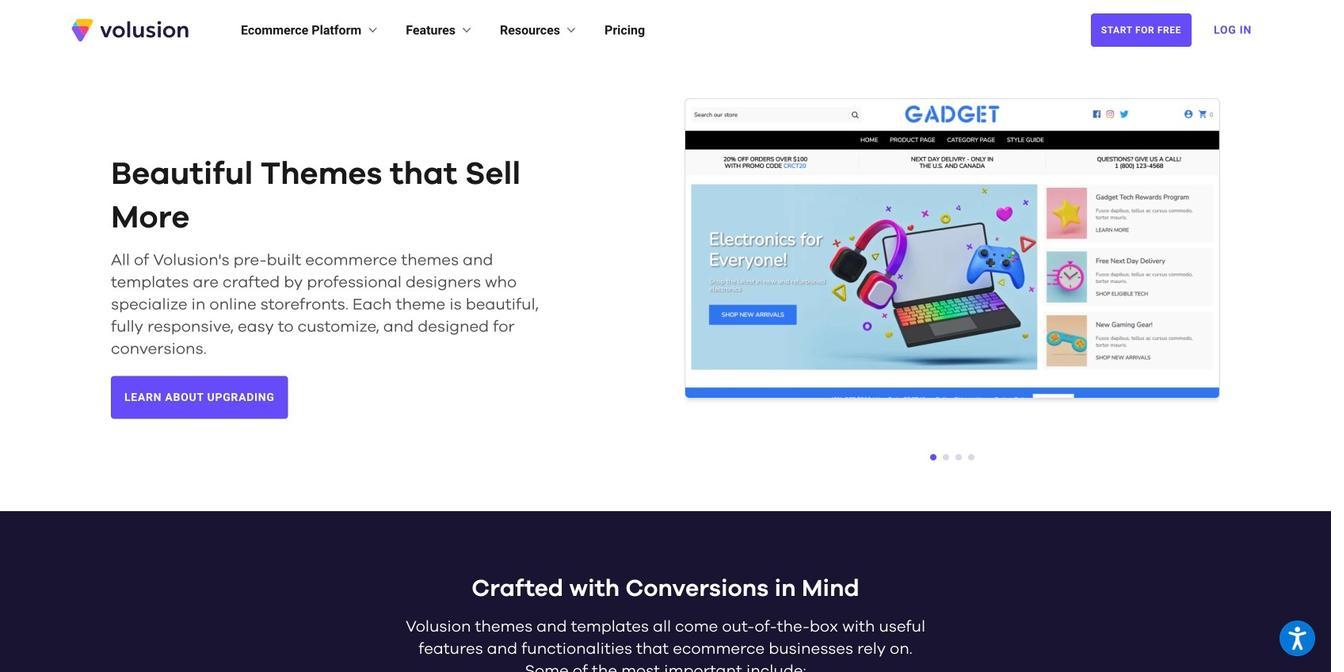 Task type: locate. For each thing, give the bounding box(es) containing it.
open accessibe: accessibility options, statement and help image
[[1289, 627, 1307, 650]]



Task type: vqa. For each thing, say whether or not it's contained in the screenshot.
Open accessiBe: accessibility options, statement and help image
yes



